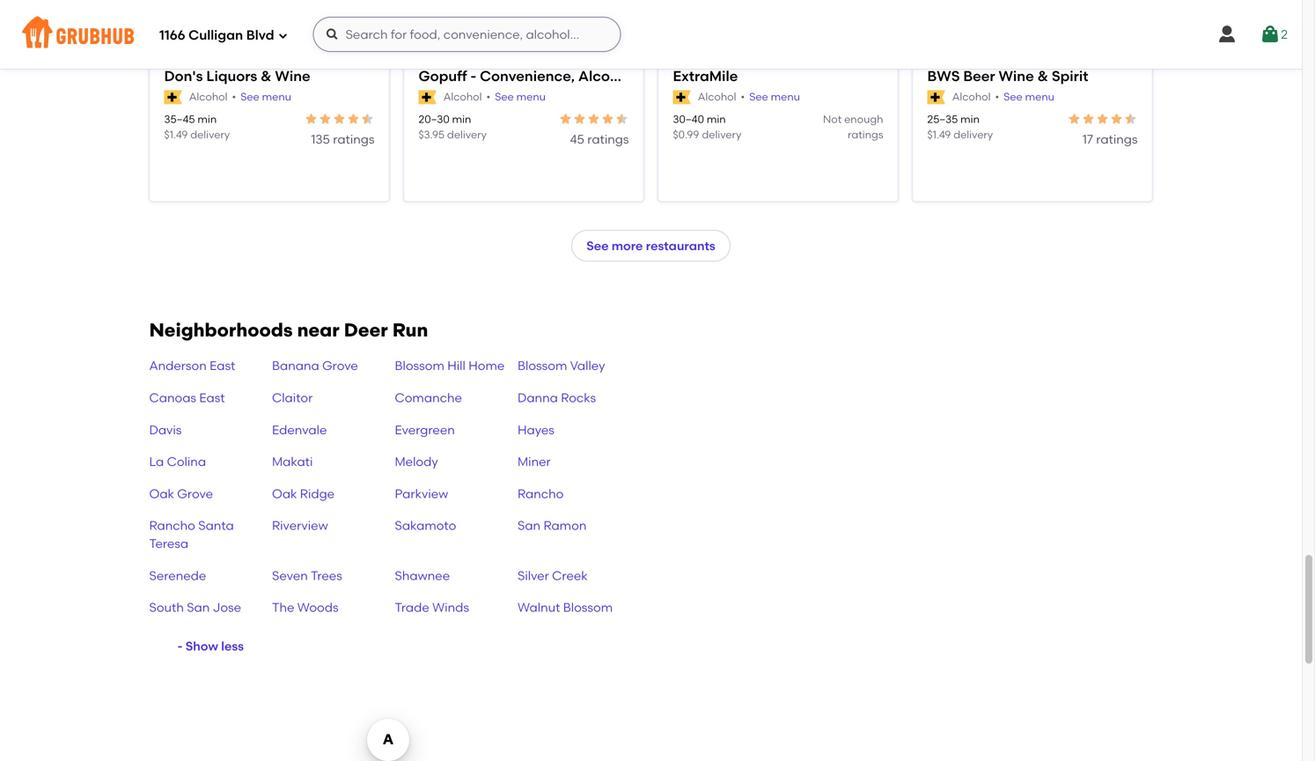 Task type: locate. For each thing, give the bounding box(es) containing it.
see menu link
[[241, 90, 291, 105], [495, 90, 546, 105], [750, 90, 801, 105], [1004, 90, 1055, 105]]

walnut blossom
[[518, 600, 613, 615]]

4 alcohol from the left
[[953, 90, 991, 103]]

menu for bws beer wine & spirit
[[1026, 90, 1055, 103]]

blossom
[[395, 358, 445, 373], [518, 358, 568, 373], [564, 600, 613, 615]]

- left "show"
[[177, 639, 183, 654]]

wine right beer
[[999, 67, 1035, 85]]

0 horizontal spatial -
[[177, 639, 183, 654]]

1 oak from the left
[[149, 486, 174, 501]]

25–35
[[928, 113, 959, 126]]

alcohol • see menu for gopuff - convenience, alcohol, & more
[[444, 90, 546, 103]]

delivery for extramile
[[702, 128, 742, 141]]

san left ramon
[[518, 518, 541, 533]]

2 horizontal spatial svg image
[[1261, 24, 1282, 45]]

3 delivery from the left
[[702, 128, 742, 141]]

blossom for blossom hill home
[[395, 358, 445, 373]]

anderson east
[[149, 358, 235, 373]]

comanche
[[395, 390, 462, 405]]

blossom valley
[[518, 358, 606, 373]]

main navigation navigation
[[0, 0, 1303, 69]]

davis link
[[149, 421, 272, 439]]

canoas
[[149, 390, 196, 405]]

2 see menu link from the left
[[495, 90, 546, 105]]

near
[[297, 319, 340, 342]]

see left more
[[587, 238, 609, 253]]

0 horizontal spatial oak
[[149, 486, 174, 501]]

menu down bws beer wine & spirit 'link'
[[1026, 90, 1055, 103]]

alcohol • see menu down convenience,
[[444, 90, 546, 103]]

alcohol • see menu down extramile link
[[698, 90, 801, 103]]

2 alcohol from the left
[[444, 90, 482, 103]]

Search for food, convenience, alcohol... search field
[[313, 17, 621, 52]]

parkview
[[395, 486, 449, 501]]

3 & from the left
[[1038, 67, 1049, 85]]

delivery down 35–45
[[190, 128, 230, 141]]

3 • from the left
[[741, 90, 745, 103]]

bws beer wine & spirit
[[928, 67, 1089, 85]]

trade winds
[[395, 600, 469, 615]]

& right liquors
[[261, 67, 272, 85]]

1166 culligan blvd
[[159, 27, 274, 43]]

blossom up the comanche
[[395, 358, 445, 373]]

delivery
[[190, 128, 230, 141], [447, 128, 487, 141], [702, 128, 742, 141], [954, 128, 994, 141]]

hayes link
[[518, 421, 641, 439]]

gopuff
[[419, 67, 467, 85]]

see menu link for extramile
[[750, 90, 801, 105]]

see down the don's liquors & wine
[[241, 90, 260, 103]]

see
[[241, 90, 260, 103], [495, 90, 514, 103], [750, 90, 769, 103], [1004, 90, 1023, 103], [587, 238, 609, 253]]

delivery right $0.99
[[702, 128, 742, 141]]

neighborhoods near deer run
[[149, 319, 428, 342]]

riverview link
[[272, 517, 395, 553]]

east for canoas east
[[199, 390, 225, 405]]

min right 30–40
[[707, 113, 726, 126]]

san
[[518, 518, 541, 533], [187, 600, 210, 615]]

delivery inside the 35–45 min $1.49 delivery
[[190, 128, 230, 141]]

danna
[[518, 390, 558, 405]]

$1.49 for don's liquors & wine
[[164, 128, 188, 141]]

parkview link
[[395, 485, 518, 503]]

the woods
[[272, 600, 339, 615]]

4 min from the left
[[961, 113, 980, 126]]

see menu link down don's liquors & wine 'link'
[[241, 90, 291, 105]]

1 alcohol from the left
[[189, 90, 228, 103]]

see menu link down extramile link
[[750, 90, 801, 105]]

1 vertical spatial rancho
[[149, 518, 195, 533]]

1 horizontal spatial wine
[[999, 67, 1035, 85]]

0 horizontal spatial grove
[[177, 486, 213, 501]]

less
[[221, 639, 244, 654]]

more
[[653, 67, 688, 85]]

gopuff - convenience, alcohol, & more link
[[419, 66, 688, 86]]

2 subscription pass image from the left
[[419, 90, 437, 104]]

ratings right 135
[[333, 132, 375, 147]]

oak grove link
[[149, 485, 272, 503]]

2 delivery from the left
[[447, 128, 487, 141]]

grove down colina
[[177, 486, 213, 501]]

• down liquors
[[232, 90, 236, 103]]

svg image
[[1217, 24, 1239, 45]]

$1.49 down 25–35
[[928, 128, 952, 141]]

0 vertical spatial east
[[210, 358, 235, 373]]

2 horizontal spatial &
[[1038, 67, 1049, 85]]

- inside button
[[177, 639, 183, 654]]

valley
[[570, 358, 606, 373]]

4 alcohol • see menu from the left
[[953, 90, 1055, 103]]

subscription pass image up 20–30
[[419, 90, 437, 104]]

silver creek
[[518, 568, 588, 583]]

20–30 min $3.95 delivery
[[419, 113, 487, 141]]

melody link
[[395, 453, 518, 471]]

svg image inside 2 button
[[1261, 24, 1282, 45]]

seven
[[272, 568, 308, 583]]

grove up claitor link at bottom
[[322, 358, 358, 373]]

blvd
[[246, 27, 274, 43]]

grove for oak grove
[[177, 486, 213, 501]]

1 vertical spatial grove
[[177, 486, 213, 501]]

2 min from the left
[[452, 113, 472, 126]]

seven trees link
[[272, 567, 395, 584]]

canoas east
[[149, 390, 225, 405]]

rancho inside rancho santa teresa
[[149, 518, 195, 533]]

more
[[612, 238, 643, 253]]

min right 20–30
[[452, 113, 472, 126]]

ratings for don's liquors & wine
[[333, 132, 375, 147]]

1 vertical spatial san
[[187, 600, 210, 615]]

deer
[[344, 319, 388, 342]]

edenvale link
[[272, 421, 395, 439]]

see for extramile
[[750, 90, 769, 103]]

ratings inside not enough ratings
[[848, 128, 884, 141]]

3 menu from the left
[[771, 90, 801, 103]]

rancho for rancho
[[518, 486, 564, 501]]

1 horizontal spatial subscription pass image
[[419, 90, 437, 104]]

min inside 20–30 min $3.95 delivery
[[452, 113, 472, 126]]

0 horizontal spatial wine
[[275, 67, 311, 85]]

winds
[[433, 600, 469, 615]]

serenede
[[149, 568, 206, 583]]

alcohol
[[189, 90, 228, 103], [444, 90, 482, 103], [698, 90, 737, 103], [953, 90, 991, 103]]

• for extramile
[[741, 90, 745, 103]]

menu for gopuff - convenience, alcohol, & more
[[517, 90, 546, 103]]

see down convenience,
[[495, 90, 514, 103]]

delivery inside 20–30 min $3.95 delivery
[[447, 128, 487, 141]]

• for bws beer wine & spirit
[[996, 90, 1000, 103]]

santa
[[198, 518, 234, 533]]

0 vertical spatial rancho
[[518, 486, 564, 501]]

neighborhoods
[[149, 319, 293, 342]]

• for don's liquors & wine
[[232, 90, 236, 103]]

ratings right 17
[[1097, 132, 1138, 147]]

rancho down miner
[[518, 486, 564, 501]]

2 oak from the left
[[272, 486, 297, 501]]

1 $1.49 from the left
[[164, 128, 188, 141]]

blossom down silver creek link
[[564, 600, 613, 615]]

17 ratings
[[1083, 132, 1138, 147]]

blossom for blossom valley
[[518, 358, 568, 373]]

alcohol,
[[579, 67, 635, 85]]

4 see menu link from the left
[[1004, 90, 1055, 105]]

- show less button
[[149, 631, 272, 662]]

$1.49 inside '25–35 min $1.49 delivery'
[[928, 128, 952, 141]]

1 menu from the left
[[262, 90, 291, 103]]

banana grove link
[[272, 357, 395, 375]]

3 alcohol • see menu from the left
[[698, 90, 801, 103]]

svg image
[[1261, 24, 1282, 45], [326, 27, 340, 41], [278, 30, 289, 41]]

east for anderson east
[[210, 358, 235, 373]]

oak ridge
[[272, 486, 335, 501]]

see down extramile link
[[750, 90, 769, 103]]

alcohol down gopuff
[[444, 90, 482, 103]]

subscription pass image
[[928, 90, 946, 104]]

2 • from the left
[[487, 90, 491, 103]]

alcohol • see menu down the don's liquors & wine
[[189, 90, 291, 103]]

rancho up teresa
[[149, 518, 195, 533]]

comanche link
[[395, 389, 518, 407]]

la colina link
[[149, 453, 272, 471]]

enough
[[845, 113, 884, 126]]

alcohol down extramile
[[698, 90, 737, 103]]

0 vertical spatial grove
[[322, 358, 358, 373]]

4 menu from the left
[[1026, 90, 1055, 103]]

east up the "canoas east" "link" in the left bottom of the page
[[210, 358, 235, 373]]

star icon image
[[304, 112, 318, 126], [318, 112, 332, 126], [332, 112, 347, 126], [347, 112, 361, 126], [361, 112, 375, 126], [361, 112, 375, 126], [559, 112, 573, 126], [573, 112, 587, 126], [587, 112, 601, 126], [601, 112, 615, 126], [615, 112, 629, 126], [615, 112, 629, 126], [1068, 112, 1082, 126], [1082, 112, 1096, 126], [1096, 112, 1110, 126], [1110, 112, 1124, 126], [1124, 112, 1138, 126], [1124, 112, 1138, 126]]

sakamoto link
[[395, 517, 518, 553]]

culligan
[[189, 27, 243, 43]]

& left the spirit
[[1038, 67, 1049, 85]]

1 horizontal spatial &
[[639, 67, 650, 85]]

1 vertical spatial east
[[199, 390, 225, 405]]

2 alcohol • see menu from the left
[[444, 90, 546, 103]]

trade
[[395, 600, 430, 615]]

don's
[[164, 67, 203, 85]]

1 vertical spatial -
[[177, 639, 183, 654]]

0 vertical spatial -
[[471, 67, 477, 85]]

ratings down enough
[[848, 128, 884, 141]]

$1.49
[[164, 128, 188, 141], [928, 128, 952, 141]]

1 horizontal spatial grove
[[322, 358, 358, 373]]

ratings right 45
[[588, 132, 629, 147]]

see menu link down bws beer wine & spirit 'link'
[[1004, 90, 1055, 105]]

oak left ridge
[[272, 486, 297, 501]]

south san jose
[[149, 600, 241, 615]]

alcohol down liquors
[[189, 90, 228, 103]]

min for gopuff - convenience, alcohol, & more
[[452, 113, 472, 126]]

1 wine from the left
[[275, 67, 311, 85]]

alcohol for gopuff - convenience, alcohol, & more
[[444, 90, 482, 103]]

2 menu from the left
[[517, 90, 546, 103]]

see menu link down convenience,
[[495, 90, 546, 105]]

$1.49 inside the 35–45 min $1.49 delivery
[[164, 128, 188, 141]]

1 horizontal spatial rancho
[[518, 486, 564, 501]]

• down convenience,
[[487, 90, 491, 103]]

1 horizontal spatial oak
[[272, 486, 297, 501]]

not
[[824, 113, 842, 126]]

rancho santa teresa link
[[149, 517, 272, 553]]

min right 35–45
[[198, 113, 217, 126]]

blossom valley link
[[518, 357, 641, 375]]

1 • from the left
[[232, 90, 236, 103]]

sakamoto
[[395, 518, 457, 533]]

subscription pass image
[[164, 90, 182, 104], [419, 90, 437, 104], [673, 90, 691, 104]]

min inside '25–35 min $1.49 delivery'
[[961, 113, 980, 126]]

subscription pass image up 30–40
[[673, 90, 691, 104]]

alcohol • see menu down bws beer wine & spirit
[[953, 90, 1055, 103]]

1 delivery from the left
[[190, 128, 230, 141]]

135
[[311, 132, 330, 147]]

0 horizontal spatial $1.49
[[164, 128, 188, 141]]

0 horizontal spatial subscription pass image
[[164, 90, 182, 104]]

4 • from the left
[[996, 90, 1000, 103]]

min for don's liquors & wine
[[198, 113, 217, 126]]

ratings for gopuff - convenience, alcohol, & more
[[588, 132, 629, 147]]

alcohol • see menu for don's liquors & wine
[[189, 90, 291, 103]]

$1.49 down 35–45
[[164, 128, 188, 141]]

san ramon
[[518, 518, 587, 533]]

min for bws beer wine & spirit
[[961, 113, 980, 126]]

alcohol • see menu for extramile
[[698, 90, 801, 103]]

delivery inside '25–35 min $1.49 delivery'
[[954, 128, 994, 141]]

san left the jose
[[187, 600, 210, 615]]

4 delivery from the left
[[954, 128, 994, 141]]

• for gopuff - convenience, alcohol, & more
[[487, 90, 491, 103]]

grove for banana grove
[[322, 358, 358, 373]]

• down extramile link
[[741, 90, 745, 103]]

25–35 min $1.49 delivery
[[928, 113, 994, 141]]

menu for don's liquors & wine
[[262, 90, 291, 103]]

1 horizontal spatial $1.49
[[928, 128, 952, 141]]

menu down don's liquors & wine 'link'
[[262, 90, 291, 103]]

0 horizontal spatial &
[[261, 67, 272, 85]]

0 horizontal spatial san
[[187, 600, 210, 615]]

alcohol down beer
[[953, 90, 991, 103]]

delivery inside 30–40 min $0.99 delivery
[[702, 128, 742, 141]]

see for bws beer wine & spirit
[[1004, 90, 1023, 103]]

menu down convenience,
[[517, 90, 546, 103]]

• down bws beer wine & spirit
[[996, 90, 1000, 103]]

delivery down 25–35
[[954, 128, 994, 141]]

0 vertical spatial san
[[518, 518, 541, 533]]

alcohol for don's liquors & wine
[[189, 90, 228, 103]]

blossom up danna
[[518, 358, 568, 373]]

min right 25–35
[[961, 113, 980, 126]]

east inside "link"
[[199, 390, 225, 405]]

delivery right $3.95
[[447, 128, 487, 141]]

135 ratings
[[311, 132, 375, 147]]

- right gopuff
[[471, 67, 477, 85]]

1 subscription pass image from the left
[[164, 90, 182, 104]]

see menu link for gopuff - convenience, alcohol, & more
[[495, 90, 546, 105]]

see down bws beer wine & spirit
[[1004, 90, 1023, 103]]

30–40 min $0.99 delivery
[[673, 113, 742, 141]]

subscription pass image for gopuff
[[419, 90, 437, 104]]

subscription pass image up 35–45
[[164, 90, 182, 104]]

oak down "la"
[[149, 486, 174, 501]]

east down the 'anderson east' link on the top of page
[[199, 390, 225, 405]]

2 horizontal spatial subscription pass image
[[673, 90, 691, 104]]

canoas east link
[[149, 389, 272, 407]]

& left more on the top
[[639, 67, 650, 85]]

home
[[469, 358, 505, 373]]

1 see menu link from the left
[[241, 90, 291, 105]]

1 min from the left
[[198, 113, 217, 126]]

min inside 30–40 min $0.99 delivery
[[707, 113, 726, 126]]

3 see menu link from the left
[[750, 90, 801, 105]]

1 alcohol • see menu from the left
[[189, 90, 291, 103]]

2 $1.49 from the left
[[928, 128, 952, 141]]

menu down extramile link
[[771, 90, 801, 103]]

wine right liquors
[[275, 67, 311, 85]]

shawnee
[[395, 568, 450, 583]]

min inside the 35–45 min $1.49 delivery
[[198, 113, 217, 126]]

3 min from the left
[[707, 113, 726, 126]]

&
[[261, 67, 272, 85], [639, 67, 650, 85], [1038, 67, 1049, 85]]

0 horizontal spatial rancho
[[149, 518, 195, 533]]

3 alcohol from the left
[[698, 90, 737, 103]]



Task type: vqa. For each thing, say whether or not it's contained in the screenshot.
the right San
yes



Task type: describe. For each thing, give the bounding box(es) containing it.
rancho santa teresa
[[149, 518, 234, 551]]

the woods link
[[272, 599, 395, 616]]

restaurants
[[646, 238, 716, 253]]

show
[[186, 639, 218, 654]]

evergreen
[[395, 422, 455, 437]]

see for don's liquors & wine
[[241, 90, 260, 103]]

45 ratings
[[570, 132, 629, 147]]

1 horizontal spatial svg image
[[326, 27, 340, 41]]

south san jose link
[[149, 599, 272, 616]]

the
[[272, 600, 295, 615]]

danna rocks link
[[518, 389, 641, 407]]

30–40
[[673, 113, 705, 126]]

alcohol for bws beer wine & spirit
[[953, 90, 991, 103]]

see menu link for bws beer wine & spirit
[[1004, 90, 1055, 105]]

makati link
[[272, 453, 395, 471]]

not enough ratings
[[824, 113, 884, 141]]

don's liquors & wine link
[[164, 66, 375, 86]]

ratings for bws beer wine & spirit
[[1097, 132, 1138, 147]]

$1.49 for bws beer wine & spirit
[[928, 128, 952, 141]]

1 horizontal spatial san
[[518, 518, 541, 533]]

seven trees
[[272, 568, 342, 583]]

see for gopuff - convenience, alcohol, & more
[[495, 90, 514, 103]]

delivery for bws beer wine & spirit
[[954, 128, 994, 141]]

teresa
[[149, 536, 189, 551]]

3 subscription pass image from the left
[[673, 90, 691, 104]]

alcohol • see menu for bws beer wine & spirit
[[953, 90, 1055, 103]]

bws beer wine & spirit link
[[928, 66, 1138, 86]]

beer
[[964, 67, 996, 85]]

see more restaurants
[[587, 238, 716, 253]]

extramile
[[673, 67, 738, 85]]

$3.95
[[419, 128, 445, 141]]

creek
[[552, 568, 588, 583]]

oak ridge link
[[272, 485, 395, 503]]

see menu link for don's liquors & wine
[[241, 90, 291, 105]]

danna rocks
[[518, 390, 596, 405]]

delivery for don's liquors & wine
[[190, 128, 230, 141]]

anderson east link
[[149, 357, 272, 375]]

convenience,
[[480, 67, 575, 85]]

run
[[393, 319, 428, 342]]

oak for oak grove
[[149, 486, 174, 501]]

silver
[[518, 568, 549, 583]]

extramile link
[[673, 66, 884, 86]]

evergreen link
[[395, 421, 518, 439]]

san ramon link
[[518, 517, 641, 553]]

woods
[[298, 600, 339, 615]]

miner
[[518, 454, 551, 469]]

rocks
[[561, 390, 596, 405]]

2 & from the left
[[639, 67, 650, 85]]

la
[[149, 454, 164, 469]]

menu for extramile
[[771, 90, 801, 103]]

rancho link
[[518, 485, 641, 503]]

oak grove
[[149, 486, 213, 501]]

2 button
[[1261, 18, 1289, 50]]

silver creek link
[[518, 567, 641, 584]]

rancho for rancho santa teresa
[[149, 518, 195, 533]]

hill
[[448, 358, 466, 373]]

spirit
[[1052, 67, 1089, 85]]

la colina
[[149, 454, 206, 469]]

makati
[[272, 454, 313, 469]]

alcohol for extramile
[[698, 90, 737, 103]]

claitor link
[[272, 389, 395, 407]]

20–30
[[419, 113, 450, 126]]

colina
[[167, 454, 206, 469]]

liquors
[[206, 67, 257, 85]]

1166
[[159, 27, 185, 43]]

subscription pass image for don's
[[164, 90, 182, 104]]

min for extramile
[[707, 113, 726, 126]]

hayes
[[518, 422, 555, 437]]

jose
[[213, 600, 241, 615]]

2
[[1282, 27, 1289, 42]]

oak for oak ridge
[[272, 486, 297, 501]]

riverview
[[272, 518, 328, 533]]

banana
[[272, 358, 319, 373]]

see inside 'button'
[[587, 238, 609, 253]]

1 & from the left
[[261, 67, 272, 85]]

claitor
[[272, 390, 313, 405]]

$0.99
[[673, 128, 700, 141]]

1 horizontal spatial -
[[471, 67, 477, 85]]

delivery for gopuff - convenience, alcohol, & more
[[447, 128, 487, 141]]

17
[[1083, 132, 1094, 147]]

bws
[[928, 67, 961, 85]]

banana grove
[[272, 358, 358, 373]]

0 horizontal spatial svg image
[[278, 30, 289, 41]]

ridge
[[300, 486, 335, 501]]

davis
[[149, 422, 182, 437]]

walnut blossom link
[[518, 599, 641, 616]]

2 wine from the left
[[999, 67, 1035, 85]]

blossom hill home link
[[395, 357, 518, 375]]

ramon
[[544, 518, 587, 533]]

serenede link
[[149, 567, 272, 584]]



